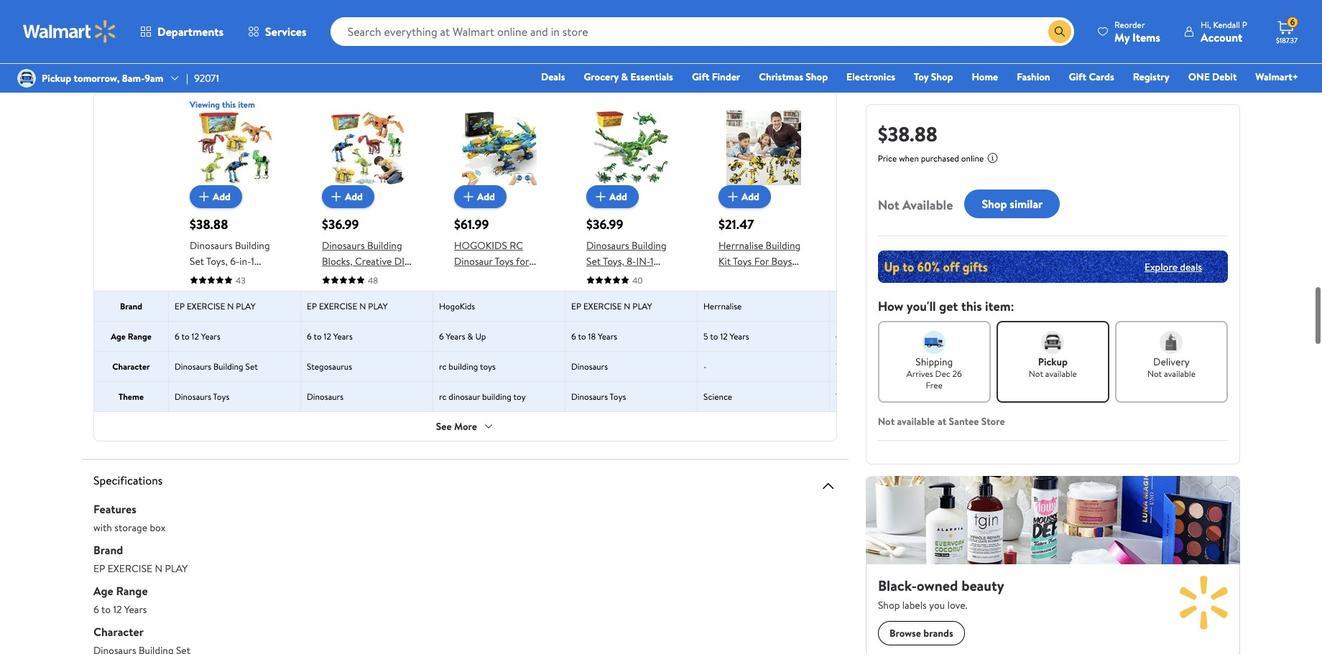 Task type: vqa. For each thing, say whether or not it's contained in the screenshot.
rightmost Old
yes



Task type: locate. For each thing, give the bounding box(es) containing it.
available inside pickup not available
[[1046, 368, 1078, 380]]

kids, down in-
[[236, 286, 256, 300]]

year
[[495, 365, 514, 379]]

herrnalise down $21.47
[[719, 238, 764, 253]]

& inside "cell"
[[468, 330, 473, 343]]

add inside $61.99 group
[[477, 190, 495, 204]]

1 tree house building from the top
[[836, 361, 910, 373]]

4 add to cart image from the left
[[592, 188, 610, 205]]

11
[[350, 302, 356, 316]]

dinosaurs building blocks, creative diy construction toy for boys girls aged 6 7 8 9 10 11 12 (539 pieces) image
[[330, 110, 405, 185]]

8 inside '$36.99 dinosaurs building blocks, creative diy construction toy for boys girls aged 6 7 8 9 10 11 12 (539 pieces)'
[[322, 302, 328, 316]]

pieces)
[[322, 318, 353, 332], [608, 381, 639, 395]]

ep right brand row header
[[175, 300, 185, 312]]

1 horizontal spatial girls
[[345, 286, 365, 300]]

$36.99 for $36.99 dinosaurs building set toys, 8-in-1 dinosaurs building blocks kit with storage bucket, 3- headed dinosaur stem toys christmas gifts for boys girls age 6 (876 pieces)
[[587, 215, 624, 233]]

$36.99 inside $36.99 dinosaurs building set toys, 8-in-1 dinosaurs building blocks kit with storage bucket, 3- headed dinosaur stem toys christmas gifts for boys girls age 6 (876 pieces)
[[587, 215, 624, 233]]

1 vertical spatial building
[[482, 391, 512, 403]]

0 horizontal spatial christmas
[[190, 318, 234, 332]]

n right 11
[[360, 300, 366, 312]]

0 horizontal spatial you
[[181, 16, 197, 30]]

remote
[[509, 270, 543, 284]]

play
[[236, 300, 256, 312], [368, 300, 388, 312], [633, 300, 652, 312], [897, 300, 917, 312], [165, 562, 188, 576]]

1 $36.99 group from the left
[[322, 110, 413, 332]]

for up the year
[[513, 349, 526, 364]]

available inside delivery not available
[[1165, 368, 1196, 380]]

pickup inside pickup not available
[[1039, 355, 1068, 370]]

brand up age range at the left bottom of page
[[120, 300, 142, 312]]

1 horizontal spatial dinosaurs toys
[[572, 391, 626, 403]]

5 up '-'
[[704, 330, 709, 343]]

2 you from the left
[[550, 16, 566, 30]]

2 vertical spatial 8
[[742, 349, 748, 364]]

accurate
[[199, 16, 237, 30]]

stem inside $38.88 dinosaurs building set toys, 6-in-1 dinosaur building blocks for kids, creative stem toy christmas gifts for boys girls ages 6-12
[[229, 302, 254, 316]]

rc inside "cell"
[[439, 391, 447, 403]]

2 6 to 12 years from the left
[[307, 330, 353, 343]]

0 horizontal spatial dinosaur
[[190, 270, 228, 284]]

2 1 from the left
[[651, 254, 654, 269]]

rc dinosaur building toy cell
[[434, 382, 566, 412]]

building
[[235, 238, 270, 253], [367, 238, 402, 253], [632, 238, 667, 253], [766, 238, 801, 253], [231, 270, 266, 284], [632, 270, 667, 284], [454, 318, 489, 332], [773, 318, 808, 332], [213, 361, 243, 373], [880, 361, 910, 373], [880, 391, 910, 403]]

1 horizontal spatial 7
[[735, 349, 740, 364]]

character
[[112, 361, 150, 373], [93, 624, 144, 640]]

6 inside features with storage box brand ep exercise n play age range 6 to 12 years
[[93, 603, 99, 617]]

add for $36.99 dinosaurs building blocks, creative diy construction toy for boys girls aged 6 7 8 9 10 11 12 (539 pieces)
[[345, 190, 363, 204]]

0 vertical spatial dinosaurs cell
[[566, 352, 698, 381]]

boys inside $38.88 dinosaurs building set toys, 6-in-1 dinosaur building blocks for kids, creative stem toy christmas gifts for boys girls ages 6-12
[[190, 333, 211, 348]]

2 add button from the left
[[322, 185, 375, 208]]

6 inside "cell"
[[439, 330, 444, 343]]

blocks down jurassic
[[513, 318, 541, 332]]

1 ep exercise n play cell from the left
[[169, 292, 301, 321]]

7 right aged
[[401, 286, 406, 300]]

0 horizontal spatial and
[[443, 16, 459, 30]]

0 horizontal spatial creative
[[190, 302, 227, 316]]

0 horizontal spatial toys,
[[206, 254, 228, 269]]

5 add button from the left
[[719, 185, 771, 208]]

see right it.
[[731, 16, 747, 30]]

pieces) down 10
[[322, 318, 353, 332]]

0 horizontal spatial kit
[[617, 286, 629, 300]]

(539
[[370, 302, 390, 316]]

1 vertical spatial christmas
[[190, 318, 234, 332]]

row header
[[94, 110, 169, 291]]

walmart image
[[23, 20, 116, 43]]

add down dinosaurs building blocks, creative diy construction toy for boys girls aged 6 7 8 9 10 11 12 (539 pieces) "image"
[[345, 190, 363, 204]]

kit
[[719, 254, 731, 269], [617, 286, 629, 300]]

5
[[704, 330, 709, 343], [719, 349, 724, 364]]

1 vertical spatial diy
[[776, 302, 792, 316]]

set
[[190, 254, 204, 269], [587, 254, 601, 269], [719, 302, 733, 316], [245, 361, 258, 373]]

3 row from the top
[[94, 321, 1227, 351]]

0 horizontal spatial dinosaurs toys cell
[[169, 382, 301, 412]]

0 horizontal spatial shop
[[806, 70, 828, 84]]

you'll
[[907, 298, 936, 316]]

1 vertical spatial 7
[[735, 349, 740, 364]]

$36.99 for $36.99 dinosaurs building blocks, creative diy construction toy for boys girls aged 6 7 8 9 10 11 12 (539 pieces)
[[322, 215, 359, 233]]

1 horizontal spatial with
[[142, 61, 164, 77]]

toys, inside $36.99 dinosaurs building set toys, 8-in-1 dinosaurs building blocks kit with storage bucket, 3- headed dinosaur stem toys christmas gifts for boys girls age 6 (876 pieces)
[[603, 254, 625, 269]]

7 up boy
[[735, 349, 740, 364]]

6- right ages
[[259, 333, 269, 348]]

4 row from the top
[[94, 351, 1227, 381]]

6- right kids on the bottom of page
[[475, 365, 484, 379]]

show
[[157, 16, 179, 30]]

2 toys, from the left
[[603, 254, 625, 269]]

2 vertical spatial age
[[93, 583, 113, 599]]

you right 'show'
[[181, 16, 197, 30]]

4 add from the left
[[610, 190, 628, 204]]

1 6 to 12 years from the left
[[175, 330, 221, 343]]

kit up the robot
[[719, 254, 731, 269]]

$21.47 group
[[719, 110, 809, 379]]

dinosaurs toys cell down 6 to 18 years cell
[[566, 382, 698, 412]]

boys
[[772, 254, 792, 269], [784, 270, 805, 284], [322, 286, 343, 300], [753, 302, 774, 316], [190, 333, 211, 348], [587, 365, 607, 379]]

1 house from the top
[[854, 361, 878, 373]]

available left at
[[898, 415, 935, 429]]

reorder my items
[[1115, 18, 1161, 45]]

6
[[1291, 16, 1296, 28], [393, 286, 399, 300], [175, 330, 180, 343], [307, 330, 312, 343], [439, 330, 444, 343], [572, 330, 576, 343], [836, 330, 841, 343], [727, 349, 732, 364], [652, 365, 658, 379], [93, 603, 99, 617]]

for inside $21.47 herrnalise building kit toys for boys robot kits for boys 6-12, 8 in1 erector set for boys diy engineering building blocks toys gifts for 5 6 7 8 9 years old boy toy for child
[[754, 365, 767, 379]]

services button
[[236, 14, 319, 49]]

2 dinosaurs toys from the left
[[572, 391, 626, 403]]

add to cart image
[[196, 188, 213, 205], [328, 188, 345, 205], [460, 188, 477, 205], [592, 188, 610, 205]]

stem down headed
[[587, 333, 612, 348]]

2 tree from the top
[[836, 391, 852, 403]]

kit left 40
[[617, 286, 629, 300]]

1 horizontal spatial gifts
[[633, 349, 654, 364]]

0 horizontal spatial 1
[[251, 254, 254, 269]]

tree for -
[[836, 361, 852, 373]]

creative up 48
[[355, 254, 392, 269]]

add to cart image for $38.88 dinosaurs building set toys, 6-in-1 dinosaur building blocks for kids, creative stem toy christmas gifts for boys girls ages 6-12
[[196, 188, 213, 205]]

rc left dinosaur
[[439, 391, 447, 403]]

one debit link
[[1182, 69, 1244, 85]]

dinosaurs toys down 6 to 18 years
[[572, 391, 626, 403]]

exercise
[[187, 300, 225, 312], [319, 300, 358, 312], [584, 300, 622, 312], [848, 300, 887, 312], [108, 562, 153, 576]]

years inside "cell"
[[446, 330, 466, 343]]

2 $36.99 from the left
[[587, 215, 624, 233]]

2 tree house building cell from the top
[[830, 382, 963, 412]]

intent image for pickup image
[[1042, 331, 1065, 354]]

explore
[[1145, 260, 1178, 274]]

1 row from the top
[[94, 98, 1227, 395]]

viewing
[[190, 98, 220, 110]]

boys inside '$36.99 dinosaurs building blocks, creative diy construction toy for boys girls aged 6 7 8 9 10 11 12 (539 pieces)'
[[322, 286, 343, 300]]

not
[[878, 196, 900, 214], [1029, 368, 1044, 380], [1148, 368, 1163, 380], [878, 415, 895, 429]]

pickup not available
[[1029, 355, 1078, 380]]

0 horizontal spatial building
[[449, 361, 478, 373]]

toys, inside $38.88 dinosaurs building set toys, 6-in-1 dinosaur building blocks for kids, creative stem toy christmas gifts for boys girls ages 6-12
[[206, 254, 228, 269]]

7 inside $21.47 herrnalise building kit toys for boys robot kits for boys 6-12, 8 in1 erector set for boys diy engineering building blocks toys gifts for 5 6 7 8 9 years old boy toy for child
[[735, 349, 740, 364]]

you left see at the top of page
[[550, 16, 566, 30]]

blocks inside $38.88 dinosaurs building set toys, 6-in-1 dinosaur building blocks for kids, creative stem toy christmas gifts for boys girls ages 6-12
[[190, 286, 218, 300]]

electronics link
[[840, 69, 902, 85]]

ep exercise n play cell
[[169, 292, 301, 321], [301, 292, 434, 321], [566, 292, 698, 321], [830, 292, 963, 321]]

pieces) inside '$36.99 dinosaurs building blocks, creative diy construction toy for boys girls aged 6 7 8 9 10 11 12 (539 pieces)'
[[322, 318, 353, 332]]

kendall
[[1214, 18, 1241, 31]]

debit
[[1213, 70, 1237, 84]]

dinosaurs cell
[[566, 352, 698, 381], [301, 382, 434, 412]]

$61.99 hogokids rc dinosaur toys for kids, 515pcs remote control stem projects jurassic building toys blocks sets educational birthday gift for kids 6-12 year old
[[454, 215, 543, 379]]

2 add from the left
[[345, 190, 363, 204]]

ep exercise n play cell down 43
[[169, 292, 301, 321]]

character row header
[[94, 352, 169, 381]]

toy up ages
[[256, 302, 271, 316]]

0 horizontal spatial available
[[898, 415, 935, 429]]

4 ep exercise n play from the left
[[836, 300, 917, 312]]

$38.88 dinosaurs building set toys, 6-in-1 dinosaur building blocks for kids, creative stem toy christmas gifts for boys girls ages 6-12
[[190, 215, 277, 348]]

girls up 11
[[345, 286, 365, 300]]

add to cart image for $36.99 dinosaurs building blocks, creative diy construction toy for boys girls aged 6 7 8 9 10 11 12 (539 pieces)
[[328, 188, 345, 205]]

add button for $36.99 dinosaurs building blocks, creative diy construction toy for boys girls aged 6 7 8 9 10 11 12 (539 pieces)
[[322, 185, 375, 208]]

2 horizontal spatial gifts
[[771, 333, 792, 348]]

1 horizontal spatial gift
[[692, 70, 710, 84]]

dinosaurs toys for first dinosaurs toys cell
[[175, 391, 230, 403]]

ep exercise n play cell down 40
[[566, 292, 698, 321]]

add down the "dinosaurs building set toys, 6-in-1 dinosaur building blocks for kids, creative stem toy christmas gifts for boys girls ages 6-12" image
[[213, 190, 231, 204]]

1 vertical spatial tree house building cell
[[830, 382, 963, 412]]

we aim to show you accurate product information. manufacturers, suppliers and others provide what you see here, and we have not verified it. see our disclaimer
[[111, 16, 811, 30]]

12,
[[728, 286, 739, 300]]

2 horizontal spatial christmas
[[759, 70, 804, 84]]

ep
[[175, 300, 185, 312], [307, 300, 317, 312], [572, 300, 582, 312], [836, 300, 846, 312], [93, 562, 105, 576]]

1 horizontal spatial 5
[[719, 349, 724, 364]]

herrnalise
[[719, 238, 764, 253], [704, 300, 742, 312]]

add up $21.47
[[742, 190, 760, 204]]

kit inside $21.47 herrnalise building kit toys for boys robot kits for boys 6-12, 8 in1 erector set for boys diy engineering building blocks toys gifts for 5 6 7 8 9 years old boy toy for child
[[719, 254, 731, 269]]

2 vertical spatial with
[[93, 521, 112, 535]]

building inside $61.99 hogokids rc dinosaur toys for kids, 515pcs remote control stem projects jurassic building toys blocks sets educational birthday gift for kids 6-12 year old
[[454, 318, 489, 332]]

price
[[878, 152, 897, 165]]

building up in-
[[235, 238, 270, 253]]

5 to 12 years
[[704, 330, 750, 343]]

with for compare with similar items
[[142, 61, 164, 77]]

8 down the 5 to 12 years
[[742, 349, 748, 364]]

1 horizontal spatial 9
[[750, 349, 756, 364]]

12 inside $61.99 hogokids rc dinosaur toys for kids, 515pcs remote control stem projects jurassic building toys blocks sets educational birthday gift for kids 6-12 year old
[[484, 365, 493, 379]]

exercise up the dinosaurs building set
[[187, 300, 225, 312]]

1 ep exercise n play from the left
[[175, 300, 256, 312]]

toy right boy
[[738, 365, 752, 379]]

3 ep exercise n play from the left
[[572, 300, 652, 312]]

brand down storage
[[93, 543, 123, 558]]

1 add button from the left
[[190, 185, 242, 208]]

3 6 to 12 years from the left
[[836, 330, 882, 343]]

compare with similar items image
[[820, 66, 837, 83]]

for left '-'
[[656, 349, 670, 364]]

0 horizontal spatial this
[[222, 98, 236, 110]]

0 horizontal spatial with
[[93, 521, 112, 535]]

for
[[516, 254, 529, 269], [399, 270, 412, 284], [220, 286, 233, 300], [260, 318, 272, 332], [513, 349, 526, 364], [656, 349, 670, 364], [754, 365, 767, 379]]

gift for gift finder
[[692, 70, 710, 84]]

how
[[878, 298, 904, 316]]

blocks inside $36.99 dinosaurs building set toys, 8-in-1 dinosaurs building blocks kit with storage bucket, 3- headed dinosaur stem toys christmas gifts for boys girls age 6 (876 pieces)
[[587, 286, 615, 300]]

add button up $21.47
[[719, 185, 771, 208]]

ep left how
[[836, 300, 846, 312]]

2 vertical spatial girls
[[610, 365, 630, 379]]

9 left 10
[[330, 302, 336, 316]]

registry
[[1133, 70, 1170, 84]]

gift finder link
[[686, 69, 747, 85]]

$38.88 group
[[190, 110, 280, 348]]

9
[[330, 302, 336, 316], [750, 349, 756, 364]]

rc for rc building toys
[[439, 361, 447, 373]]

0 vertical spatial pickup
[[42, 71, 71, 86]]

building up erector
[[766, 238, 801, 253]]

toy right 48
[[382, 270, 396, 284]]

n down box
[[155, 562, 163, 576]]

shop for toy shop
[[931, 70, 954, 84]]

0 vertical spatial herrnalise
[[719, 238, 764, 253]]

1 tree house building cell from the top
[[830, 352, 963, 381]]

8 right 12,
[[742, 286, 747, 300]]

1 horizontal spatial shop
[[931, 70, 954, 84]]

shop down legal information image
[[982, 196, 1008, 212]]

tree house building cell
[[830, 352, 963, 381], [830, 382, 963, 412]]

add button up in-
[[190, 185, 242, 208]]

dinosaur
[[454, 254, 493, 269], [190, 270, 228, 284], [621, 318, 660, 332]]

5 add from the left
[[742, 190, 760, 204]]

intent image for delivery image
[[1161, 331, 1184, 354]]

search icon image
[[1055, 26, 1066, 37]]

1 horizontal spatial 6 to 12 years
[[307, 330, 353, 343]]

6 $187.37
[[1277, 16, 1298, 45]]

diy inside '$36.99 dinosaurs building blocks, creative diy construction toy for boys girls aged 6 7 8 9 10 11 12 (539 pieces)'
[[395, 254, 410, 269]]

1 vertical spatial herrnalise
[[704, 300, 742, 312]]

0 vertical spatial brand
[[120, 300, 142, 312]]

rc inside cell
[[439, 361, 447, 373]]

1 vertical spatial tree house building
[[836, 391, 910, 403]]

blocks inside $21.47 herrnalise building kit toys for boys robot kits for boys 6-12, 8 in1 erector set for boys diy engineering building blocks toys gifts for 5 6 7 8 9 years old boy toy for child
[[719, 333, 747, 348]]

here,
[[586, 16, 608, 30]]

toys down the dinosaurs building set
[[213, 391, 230, 403]]

$187.37
[[1277, 35, 1298, 45]]

0 vertical spatial similar
[[166, 61, 198, 77]]

0 horizontal spatial kids,
[[236, 286, 256, 300]]

set inside cell
[[245, 361, 258, 373]]

0 vertical spatial stem
[[490, 286, 515, 300]]

christmas
[[759, 70, 804, 84], [190, 318, 234, 332], [587, 349, 630, 364]]

 image
[[17, 69, 36, 88]]

1 vertical spatial range
[[116, 583, 148, 599]]

verified
[[683, 16, 716, 30]]

dinosaurs toys for 1st dinosaurs toys cell from right
[[572, 391, 626, 403]]

tree house building cell for -
[[830, 352, 963, 381]]

6- up 43
[[230, 254, 240, 269]]

how you'll get this item:
[[878, 298, 1015, 316]]

pickup down 'intent image for pickup'
[[1039, 355, 1068, 370]]

similar right 9am
[[166, 61, 198, 77]]

6- inside $61.99 hogokids rc dinosaur toys for kids, 515pcs remote control stem projects jurassic building toys blocks sets educational birthday gift for kids 6-12 year old
[[475, 365, 484, 379]]

row containing character
[[94, 351, 1227, 381]]

$38.88 inside $38.88 dinosaurs building set toys, 6-in-1 dinosaur building blocks for kids, creative stem toy christmas gifts for boys girls ages 6-12
[[190, 215, 228, 233]]

pieces) inside $36.99 dinosaurs building set toys, 8-in-1 dinosaurs building blocks kit with storage bucket, 3- headed dinosaur stem toys christmas gifts for boys girls age 6 (876 pieces)
[[608, 381, 639, 395]]

hogokids cell
[[434, 292, 566, 321]]

2 vertical spatial dinosaur
[[621, 318, 660, 332]]

5 row from the top
[[94, 381, 1227, 412]]

0 vertical spatial building
[[449, 361, 478, 373]]

birthday
[[454, 349, 491, 364]]

1 vertical spatial old
[[516, 365, 532, 379]]

to inside features with storage box brand ep exercise n play age range 6 to 12 years
[[101, 603, 111, 617]]

3 add button from the left
[[454, 185, 507, 208]]

stem up jurassic
[[490, 286, 515, 300]]

1 vertical spatial creative
[[190, 302, 227, 316]]

1 horizontal spatial this
[[962, 298, 982, 316]]

set down 12,
[[719, 302, 733, 316]]

gifts inside $36.99 dinosaurs building set toys, 8-in-1 dinosaurs building blocks kit with storage bucket, 3- headed dinosaur stem toys christmas gifts for boys girls age 6 (876 pieces)
[[633, 349, 654, 364]]

departments
[[157, 24, 224, 40]]

2 tree house building from the top
[[836, 391, 910, 403]]

blocks down engineering
[[719, 333, 747, 348]]

8 left 10
[[322, 302, 328, 316]]

1 toys, from the left
[[206, 254, 228, 269]]

range
[[128, 330, 152, 343], [116, 583, 148, 599]]

creative up the dinosaurs building set
[[190, 302, 227, 316]]

character inside row header
[[112, 361, 150, 373]]

1 dinosaurs toys from the left
[[175, 391, 230, 403]]

for left child
[[754, 365, 767, 379]]

1 horizontal spatial pickup
[[1039, 355, 1068, 370]]

$21.47
[[719, 215, 754, 233]]

5 inside cell
[[704, 330, 709, 343]]

old right the year
[[516, 365, 532, 379]]

& left up
[[468, 330, 473, 343]]

$38.88
[[878, 120, 938, 148], [190, 215, 228, 233]]

0 horizontal spatial 5
[[704, 330, 709, 343]]

building left the toy
[[482, 391, 512, 403]]

set down ages
[[245, 361, 258, 373]]

1 vertical spatial dinosaur
[[190, 270, 228, 284]]

set inside $36.99 dinosaurs building set toys, 8-in-1 dinosaurs building blocks kit with storage bucket, 3- headed dinosaur stem toys christmas gifts for boys girls age 6 (876 pieces)
[[587, 254, 601, 269]]

1 horizontal spatial dinosaur
[[454, 254, 493, 269]]

0 vertical spatial age
[[111, 330, 126, 343]]

4 ep exercise n play cell from the left
[[830, 292, 963, 321]]

6 to 12 years up the dinosaurs building set
[[175, 330, 221, 343]]

range inside row header
[[128, 330, 152, 343]]

information.
[[277, 16, 331, 30]]

6 to 18 years
[[572, 330, 618, 343]]

for inside '$36.99 dinosaurs building blocks, creative diy construction toy for boys girls aged 6 7 8 9 10 11 12 (539 pieces)'
[[399, 270, 412, 284]]

$36.99 group
[[322, 110, 413, 332], [587, 110, 677, 395]]

43
[[236, 274, 246, 287]]

1 1 from the left
[[251, 254, 254, 269]]

gift cards
[[1069, 70, 1115, 84]]

at
[[938, 415, 947, 429]]

old up child
[[784, 349, 800, 364]]

blocks left 43
[[190, 286, 218, 300]]

jurassic
[[492, 302, 526, 316]]

2 row from the top
[[94, 291, 1227, 321]]

0 vertical spatial tree house building cell
[[830, 352, 963, 381]]

provide
[[492, 16, 524, 30]]

add button inside $38.88 group
[[190, 185, 242, 208]]

2 rc from the top
[[439, 391, 447, 403]]

brand inside row header
[[120, 300, 142, 312]]

herrnalise cell
[[698, 292, 830, 321]]

stem inside $36.99 dinosaurs building set toys, 8-in-1 dinosaurs building blocks kit with storage bucket, 3- headed dinosaur stem toys christmas gifts for boys girls age 6 (876 pieces)
[[587, 333, 612, 348]]

house for science
[[854, 391, 878, 403]]

toys, left in-
[[206, 254, 228, 269]]

1 vertical spatial gifts
[[771, 333, 792, 348]]

building inside cell
[[449, 361, 478, 373]]

7 inside '$36.99 dinosaurs building blocks, creative diy construction toy for boys girls aged 6 7 8 9 10 11 12 (539 pieces)'
[[401, 286, 406, 300]]

0 horizontal spatial $36.99
[[322, 215, 359, 233]]

0 vertical spatial kit
[[719, 254, 731, 269]]

1 horizontal spatial &
[[622, 70, 628, 84]]

dinosaurs cell down 6 to 18 years cell
[[566, 352, 698, 381]]

0 horizontal spatial stem
[[229, 302, 254, 316]]

6- down the robot
[[719, 286, 728, 300]]

6 to 12 years cell down how
[[830, 322, 963, 351]]

toy shop link
[[908, 69, 960, 85]]

tree house building down arrives
[[836, 391, 910, 403]]

you
[[181, 16, 197, 30], [550, 16, 566, 30]]

0 vertical spatial gifts
[[236, 318, 257, 332]]

pickup
[[42, 71, 71, 86], [1039, 355, 1068, 370]]

1 you from the left
[[181, 16, 197, 30]]

with inside $36.99 dinosaurs building set toys, 8-in-1 dinosaurs building blocks kit with storage bucket, 3- headed dinosaur stem toys christmas gifts for boys girls age 6 (876 pieces)
[[632, 286, 650, 300]]

with left |
[[142, 61, 164, 77]]

6 to 12 years for first 6 to 12 years cell from the right
[[836, 330, 882, 343]]

with inside features with storage box brand ep exercise n play age range 6 to 12 years
[[93, 521, 112, 535]]

tree house building cell for science
[[830, 382, 963, 412]]

6 to 12 years
[[175, 330, 221, 343], [307, 330, 353, 343], [836, 330, 882, 343]]

this right get
[[962, 298, 982, 316]]

blocks inside $61.99 hogokids rc dinosaur toys for kids, 515pcs remote control stem projects jurassic building toys blocks sets educational birthday gift for kids 6-12 year old
[[513, 318, 541, 332]]

0 vertical spatial with
[[142, 61, 164, 77]]

1 horizontal spatial $36.99 group
[[587, 110, 677, 395]]

gift down educational
[[493, 349, 511, 364]]

0 vertical spatial tree house building
[[836, 361, 910, 373]]

toys, left 8- at the left top of the page
[[603, 254, 625, 269]]

2 add to cart image from the left
[[328, 188, 345, 205]]

play inside features with storage box brand ep exercise n play age range 6 to 12 years
[[165, 562, 188, 576]]

item:
[[986, 298, 1015, 316]]

1 vertical spatial girls
[[213, 333, 233, 348]]

3 add from the left
[[477, 190, 495, 204]]

dinosaurs toys down the dinosaurs building set
[[175, 391, 230, 403]]

0 vertical spatial kids,
[[454, 270, 475, 284]]

1 rc from the top
[[439, 361, 447, 373]]

0 vertical spatial old
[[784, 349, 800, 364]]

1 vertical spatial similar
[[1010, 196, 1043, 212]]

n right storage
[[624, 300, 631, 312]]

1 vertical spatial brand
[[93, 543, 123, 558]]

2 horizontal spatial with
[[632, 286, 650, 300]]

shipping
[[916, 355, 953, 370]]

2 vertical spatial gifts
[[633, 349, 654, 364]]

row header inside row
[[94, 110, 169, 291]]

1 horizontal spatial $38.88
[[878, 120, 938, 148]]

1 vertical spatial age
[[632, 365, 650, 379]]

gift left finder
[[692, 70, 710, 84]]

0 horizontal spatial gift
[[493, 349, 511, 364]]

rc left kids on the bottom of page
[[439, 361, 447, 373]]

1 horizontal spatial stem
[[490, 286, 515, 300]]

not down 'intent image for pickup'
[[1029, 368, 1044, 380]]

product
[[240, 16, 275, 30]]

tree house building left shipping
[[836, 361, 910, 373]]

1 vertical spatial tree
[[836, 391, 852, 403]]

1 horizontal spatial toys,
[[603, 254, 625, 269]]

dinosaurs toys cell
[[169, 382, 301, 412], [566, 382, 698, 412]]

gifts down the bucket,
[[633, 349, 654, 364]]

for right 48
[[399, 270, 412, 284]]

1 for $36.99
[[651, 254, 654, 269]]

in-
[[637, 254, 651, 269]]

1 inside $36.99 dinosaurs building set toys, 8-in-1 dinosaurs building blocks kit with storage bucket, 3- headed dinosaur stem toys christmas gifts for boys girls age 6 (876 pieces)
[[651, 254, 654, 269]]

toys, for $36.99
[[603, 254, 625, 269]]

1 horizontal spatial similar
[[1010, 196, 1043, 212]]

3 add to cart image from the left
[[460, 188, 477, 205]]

2 house from the top
[[854, 391, 878, 403]]

1 vertical spatial pieces)
[[608, 381, 639, 395]]

shop for christmas shop
[[806, 70, 828, 84]]

0 vertical spatial $38.88
[[878, 120, 938, 148]]

our
[[750, 16, 764, 30]]

1 $36.99 from the left
[[322, 215, 359, 233]]

compare with similar items
[[93, 61, 228, 77]]

add for $36.99 dinosaurs building set toys, 8-in-1 dinosaurs building blocks kit with storage bucket, 3- headed dinosaur stem toys christmas gifts for boys girls age 6 (876 pieces)
[[610, 190, 628, 204]]

add inside the $21.47 group
[[742, 190, 760, 204]]

2 $36.99 group from the left
[[587, 110, 677, 395]]

theme
[[119, 391, 144, 403]]

1 horizontal spatial building
[[482, 391, 512, 403]]

6 to 12 years for 1st 6 to 12 years cell
[[175, 330, 221, 343]]

1 vertical spatial 5
[[719, 349, 724, 364]]

row
[[94, 98, 1227, 395], [94, 291, 1227, 321], [94, 321, 1227, 351], [94, 351, 1227, 381], [94, 381, 1227, 412]]

0 horizontal spatial similar
[[166, 61, 198, 77]]

delivery not available
[[1148, 355, 1196, 380]]

1 horizontal spatial see
[[731, 16, 747, 30]]

age inside $36.99 dinosaurs building set toys, 8-in-1 dinosaurs building blocks kit with storage bucket, 3- headed dinosaur stem toys christmas gifts for boys girls age 6 (876 pieces)
[[632, 365, 650, 379]]

0 horizontal spatial girls
[[213, 333, 233, 348]]

0 vertical spatial house
[[854, 361, 878, 373]]

shop
[[806, 70, 828, 84], [931, 70, 954, 84], [982, 196, 1008, 212]]

old inside $21.47 herrnalise building kit toys for boys robot kits for boys 6-12, 8 in1 erector set for boys diy engineering building blocks toys gifts for 5 6 7 8 9 years old boy toy for child
[[784, 349, 800, 364]]

1 horizontal spatial creative
[[355, 254, 392, 269]]

old inside $61.99 hogokids rc dinosaur toys for kids, 515pcs remote control stem projects jurassic building toys blocks sets educational birthday gift for kids 6-12 year old
[[516, 365, 532, 379]]

dinosaur
[[449, 391, 480, 403]]

see more button
[[425, 415, 506, 438]]

add button up $61.99
[[454, 185, 507, 208]]

6 to 12 years cell
[[169, 322, 301, 351], [301, 322, 434, 351], [830, 322, 963, 351]]

building down arrives
[[880, 391, 910, 403]]

dinosaurs building set
[[175, 361, 258, 373]]

rc
[[439, 361, 447, 373], [439, 391, 447, 403]]

brand inside features with storage box brand ep exercise n play age range 6 to 12 years
[[93, 543, 123, 558]]

we
[[628, 16, 641, 30]]

diy
[[395, 254, 410, 269], [776, 302, 792, 316]]

toys inside $36.99 dinosaurs building set toys, 8-in-1 dinosaurs building blocks kit with storage bucket, 3- headed dinosaur stem toys christmas gifts for boys girls age 6 (876 pieces)
[[614, 333, 633, 348]]

shipping arrives dec 26 free
[[907, 355, 962, 392]]

not inside pickup not available
[[1029, 368, 1044, 380]]

see left more
[[436, 420, 452, 434]]

1 vertical spatial &
[[468, 330, 473, 343]]

toys,
[[206, 254, 228, 269], [603, 254, 625, 269]]

2 6 to 12 years cell from the left
[[301, 322, 434, 351]]

0 horizontal spatial pickup
[[42, 71, 71, 86]]

1 horizontal spatial $36.99
[[587, 215, 624, 233]]

herrnalise inside $21.47 herrnalise building kit toys for boys robot kits for boys 6-12, 8 in1 erector set for boys diy engineering building blocks toys gifts for 5 6 7 8 9 years old boy toy for child
[[719, 238, 764, 253]]

1 tree from the top
[[836, 361, 852, 373]]

christmas down 6 to 18 years
[[587, 349, 630, 364]]

see
[[569, 16, 583, 30]]

house for -
[[854, 361, 878, 373]]

1 horizontal spatial available
[[1046, 368, 1078, 380]]

dinosaurs building set toys, 6-in-1 dinosaur building blocks for kids, creative stem toy christmas gifts for boys girls ages 6-12 image
[[198, 110, 272, 185]]

6 to 18 years cell
[[566, 322, 698, 351]]

1 add from the left
[[213, 190, 231, 204]]

1 add to cart image from the left
[[196, 188, 213, 205]]

kids, up control
[[454, 270, 475, 284]]

not inside delivery not available
[[1148, 368, 1163, 380]]

4 add button from the left
[[587, 185, 639, 208]]

christmas inside $36.99 dinosaurs building set toys, 8-in-1 dinosaurs building blocks kit with storage bucket, 3- headed dinosaur stem toys christmas gifts for boys girls age 6 (876 pieces)
[[587, 349, 630, 364]]

18
[[588, 330, 596, 343]]

0 vertical spatial range
[[128, 330, 152, 343]]

years
[[201, 330, 221, 343], [333, 330, 353, 343], [446, 330, 466, 343], [598, 330, 618, 343], [730, 330, 750, 343], [862, 330, 882, 343], [758, 349, 781, 364], [124, 603, 147, 617]]

1 vertical spatial pickup
[[1039, 355, 1068, 370]]

play down 43
[[236, 300, 256, 312]]

0 vertical spatial 5
[[704, 330, 709, 343]]

0 horizontal spatial pieces)
[[322, 318, 353, 332]]

add to cart image up $61.99
[[460, 188, 477, 205]]

3 ep exercise n play cell from the left
[[566, 292, 698, 321]]



Task type: describe. For each thing, give the bounding box(es) containing it.
dinosaur inside $36.99 dinosaurs building set toys, 8-in-1 dinosaurs building blocks kit with storage bucket, 3- headed dinosaur stem toys christmas gifts for boys girls age 6 (876 pieces)
[[621, 318, 660, 332]]

age inside features with storage box brand ep exercise n play age range 6 to 12 years
[[93, 583, 113, 599]]

1 for $38.88
[[251, 254, 254, 269]]

one
[[1189, 70, 1210, 84]]

free
[[926, 380, 943, 392]]

creative inside $38.88 dinosaurs building set toys, 6-in-1 dinosaur building blocks for kids, creative stem toy christmas gifts for boys girls ages 6-12
[[190, 302, 227, 316]]

building down ages
[[213, 361, 243, 373]]

for up engineering
[[736, 302, 750, 316]]

building inside "cell"
[[482, 391, 512, 403]]

rc for rc dinosaur building toy
[[439, 391, 447, 403]]

92071
[[194, 71, 219, 86]]

row containing brand
[[94, 291, 1227, 321]]

herrnalise inside cell
[[704, 300, 742, 312]]

grocery & essentials link
[[578, 69, 680, 85]]

5 inside $21.47 herrnalise building kit toys for boys robot kits for boys 6-12, 8 in1 erector set for boys diy engineering building blocks toys gifts for 5 6 7 8 9 years old boy toy for child
[[719, 349, 724, 364]]

|
[[186, 71, 188, 86]]

tomorrow,
[[74, 71, 120, 86]]

suppliers
[[402, 16, 441, 30]]

santee
[[949, 415, 979, 429]]

hogokids
[[439, 300, 475, 312]]

walmart+
[[1256, 70, 1299, 84]]

3-
[[658, 302, 667, 316]]

years inside $21.47 herrnalise building kit toys for boys robot kits for boys 6-12, 8 in1 erector set for boys diy engineering building blocks toys gifts for 5 6 7 8 9 years old boy toy for child
[[758, 349, 781, 364]]

0 vertical spatial 8
[[742, 286, 747, 300]]

set inside $21.47 herrnalise building kit toys for boys robot kits for boys 6-12, 8 in1 erector set for boys diy engineering building blocks toys gifts for 5 6 7 8 9 years old boy toy for child
[[719, 302, 733, 316]]

shop similar button
[[965, 190, 1061, 219]]

for up dinosaurs building set cell
[[260, 318, 272, 332]]

| 92071
[[186, 71, 219, 86]]

gift inside $61.99 hogokids rc dinosaur toys for kids, 515pcs remote control stem projects jurassic building toys blocks sets educational birthday gift for kids 6-12 year old
[[493, 349, 511, 364]]

add for $38.88 dinosaurs building set toys, 6-in-1 dinosaur building blocks for kids, creative stem toy christmas gifts for boys girls ages 6-12
[[213, 190, 231, 204]]

items
[[1133, 29, 1161, 45]]

for up - cell
[[794, 333, 809, 348]]

dinosaurs inside $38.88 dinosaurs building set toys, 6-in-1 dinosaur building blocks for kids, creative stem toy christmas gifts for boys girls ages 6-12
[[190, 238, 233, 253]]

christmas shop link
[[753, 69, 835, 85]]

christmas inside $38.88 dinosaurs building set toys, 6-in-1 dinosaur building blocks for kids, creative stem toy christmas gifts for boys girls ages 6-12
[[190, 318, 234, 332]]

for left 43
[[220, 286, 233, 300]]

fashion
[[1017, 70, 1051, 84]]

n up dinosaurs building set cell
[[227, 300, 234, 312]]

6 inside $21.47 herrnalise building kit toys for boys robot kits for boys 6-12, 8 in1 erector set for boys diy engineering building blocks toys gifts for 5 6 7 8 9 years old boy toy for child
[[727, 349, 732, 364]]

3 6 to 12 years cell from the left
[[830, 322, 963, 351]]

girls inside '$36.99 dinosaurs building blocks, creative diy construction toy for boys girls aged 6 7 8 9 10 11 12 (539 pieces)'
[[345, 286, 365, 300]]

not left available
[[878, 196, 900, 214]]

finder
[[712, 70, 741, 84]]

for up remote
[[516, 254, 529, 269]]

not
[[666, 16, 680, 30]]

get
[[940, 298, 959, 316]]

9 inside '$36.99 dinosaurs building blocks, creative diy construction toy for boys girls aged 6 7 8 9 10 11 12 (539 pieces)'
[[330, 302, 336, 316]]

n inside features with storage box brand ep exercise n play age range 6 to 12 years
[[155, 562, 163, 576]]

dec
[[936, 368, 951, 380]]

toys down the 'rc'
[[495, 254, 514, 269]]

for up kits
[[755, 254, 769, 269]]

12 inside features with storage box brand ep exercise n play age range 6 to 12 years
[[113, 603, 122, 617]]

with for features with storage box brand ep exercise n play age range 6 to 12 years
[[93, 521, 112, 535]]

creative inside '$36.99 dinosaurs building blocks, creative diy construction toy for boys girls aged 6 7 8 9 10 11 12 (539 pieces)'
[[355, 254, 392, 269]]

building up "in-" at the left of the page
[[632, 238, 667, 253]]

12 inside $38.88 dinosaurs building set toys, 6-in-1 dinosaur building blocks for kids, creative stem toy christmas gifts for boys girls ages 6-12
[[269, 333, 277, 348]]

(876
[[587, 381, 606, 395]]

add button inside $61.99 group
[[454, 185, 507, 208]]

hi,
[[1201, 18, 1212, 31]]

play left get
[[897, 300, 917, 312]]

ep left storage
[[572, 300, 582, 312]]

dinosaurs building set cell
[[169, 352, 301, 381]]

for inside $36.99 dinosaurs building set toys, 8-in-1 dinosaurs building blocks kit with storage bucket, 3- headed dinosaur stem toys christmas gifts for boys girls age 6 (876 pieces)
[[656, 349, 670, 364]]

Search search field
[[330, 17, 1075, 46]]

online
[[962, 152, 984, 165]]

others
[[461, 16, 489, 30]]

storage
[[587, 302, 621, 316]]

building down "in-" at the left of the page
[[632, 270, 667, 284]]

$21.47 herrnalise building kit toys for boys robot kits for boys 6-12, 8 in1 erector set for boys diy engineering building blocks toys gifts for 5 6 7 8 9 years old boy toy for child
[[719, 215, 809, 379]]

0 horizontal spatial dinosaurs cell
[[301, 382, 434, 412]]

rc building toys cell
[[434, 352, 566, 381]]

toy right electronics link at the right top
[[914, 70, 929, 84]]

available for pickup
[[1046, 368, 1078, 380]]

play right 11
[[368, 300, 388, 312]]

2 dinosaurs toys cell from the left
[[566, 382, 698, 412]]

toy
[[514, 391, 526, 403]]

age inside row header
[[111, 330, 126, 343]]

play left 3-
[[633, 300, 652, 312]]

essentials
[[631, 70, 674, 84]]

hogokids
[[454, 238, 507, 253]]

range inside features with storage box brand ep exercise n play age range 6 to 12 years
[[116, 583, 148, 599]]

0 vertical spatial this
[[222, 98, 236, 110]]

girls inside $38.88 dinosaurs building set toys, 6-in-1 dinosaur building blocks for kids, creative stem toy christmas gifts for boys girls ages 6-12
[[213, 333, 233, 348]]

6 years & up cell
[[434, 322, 566, 351]]

viewing this item
[[190, 98, 255, 110]]

shop similar
[[982, 196, 1043, 212]]

1 vertical spatial this
[[962, 298, 982, 316]]

ep left 10
[[307, 300, 317, 312]]

toys right (876
[[610, 391, 626, 403]]

walmart+ link
[[1250, 69, 1306, 85]]

brand row header
[[94, 292, 169, 321]]

explore deals
[[1145, 260, 1203, 274]]

hogokids rc dinosaur toys for kids, 515pcs remote control stem projects jurassic building toys blocks sets educational birthday gift for kids 6-12 year old image
[[462, 110, 537, 185]]

row containing $38.88
[[94, 98, 1227, 395]]

control
[[454, 286, 488, 300]]

kids
[[454, 365, 472, 379]]

dinosaur inside $38.88 dinosaurs building set toys, 6-in-1 dinosaur building blocks for kids, creative stem toy christmas gifts for boys girls ages 6-12
[[190, 270, 228, 284]]

see inside button
[[436, 420, 452, 434]]

intent image for shipping image
[[923, 331, 946, 354]]

more
[[454, 420, 477, 434]]

toy shop
[[914, 70, 954, 84]]

0 vertical spatial &
[[622, 70, 628, 84]]

6 to 12 years for 2nd 6 to 12 years cell from the right
[[307, 330, 353, 343]]

herrnalise building kit toys for boys robot kits for boys 6-12, 8 in1 erector set for boys diy engineering building blocks toys gifts for 5 6 7 8 9 years old boy toy for child image
[[727, 110, 802, 185]]

1 vertical spatial character
[[93, 624, 144, 640]]

boys inside $36.99 dinosaurs building set toys, 8-in-1 dinosaurs building blocks kit with storage bucket, 3- headed dinosaur stem toys christmas gifts for boys girls age 6 (876 pieces)
[[587, 365, 607, 379]]

add to cart image for $36.99 dinosaurs building set toys, 8-in-1 dinosaurs building blocks kit with storage bucket, 3- headed dinosaur stem toys christmas gifts for boys girls age 6 (876 pieces)
[[592, 188, 610, 205]]

sets
[[454, 333, 473, 348]]

age range row header
[[94, 322, 169, 351]]

building down in-
[[231, 270, 266, 284]]

storage
[[114, 521, 147, 535]]

dinosaurs inside dinosaurs building set cell
[[175, 361, 211, 373]]

deals
[[1181, 260, 1203, 274]]

tree for science
[[836, 391, 852, 403]]

legal information image
[[987, 152, 999, 164]]

christmas shop
[[759, 70, 828, 84]]

registry link
[[1127, 69, 1177, 85]]

building left shipping
[[880, 361, 910, 373]]

10
[[338, 302, 348, 316]]

bucket,
[[623, 302, 656, 316]]

stegosaurus cell
[[301, 352, 434, 381]]

specifications image
[[820, 478, 837, 495]]

disclaimer
[[767, 16, 811, 30]]

boy
[[719, 365, 735, 379]]

gifts inside $21.47 herrnalise building kit toys for boys robot kits for boys 6-12, 8 in1 erector set for boys diy engineering building blocks toys gifts for 5 6 7 8 9 years old boy toy for child
[[771, 333, 792, 348]]

it.
[[718, 16, 727, 30]]

add button for $38.88 dinosaurs building set toys, 6-in-1 dinosaur building blocks for kids, creative stem toy christmas gifts for boys girls ages 6-12
[[190, 185, 242, 208]]

exercise inside features with storage box brand ep exercise n play age range 6 to 12 years
[[108, 562, 153, 576]]

set inside $38.88 dinosaurs building set toys, 6-in-1 dinosaur building blocks for kids, creative stem toy christmas gifts for boys girls ages 6-12
[[190, 254, 204, 269]]

2 ep exercise n play cell from the left
[[301, 292, 434, 321]]

add button inside the $21.47 group
[[719, 185, 771, 208]]

stem inside $61.99 hogokids rc dinosaur toys for kids, 515pcs remote control stem projects jurassic building toys blocks sets educational birthday gift for kids 6-12 year old
[[490, 286, 515, 300]]

electronics
[[847, 70, 896, 84]]

up
[[476, 330, 486, 343]]

tree house building for science
[[836, 391, 910, 403]]

row containing age range
[[94, 321, 1227, 351]]

kits
[[748, 270, 764, 284]]

row containing theme
[[94, 381, 1227, 412]]

ep inside features with storage box brand ep exercise n play age range 6 to 12 years
[[93, 562, 105, 576]]

- cell
[[698, 352, 830, 381]]

5 to 12 years cell
[[698, 322, 830, 351]]

dinosaurs building set toys, 8-in-1 dinosaurs building blocks kit with storage bucket, 3-headed dinosaur stem toys christmas gifts for boys girls age 6  (876 pieces) image
[[595, 110, 669, 185]]

dinosaurs inside '$36.99 dinosaurs building blocks, creative diy construction toy for boys girls aged 6 7 8 9 10 11 12 (539 pieces)'
[[322, 238, 365, 253]]

deals
[[541, 70, 565, 84]]

6 years & up
[[439, 330, 486, 343]]

Walmart Site-Wide search field
[[330, 17, 1075, 46]]

9 inside $21.47 herrnalise building kit toys for boys robot kits for boys 6-12, 8 in1 erector set for boys diy engineering building blocks toys gifts for 5 6 7 8 9 years old boy toy for child
[[750, 349, 756, 364]]

kids, inside $61.99 hogokids rc dinosaur toys for kids, 515pcs remote control stem projects jurassic building toys blocks sets educational birthday gift for kids 6-12 year old
[[454, 270, 475, 284]]

$61.99
[[454, 215, 489, 233]]

toys, for $38.88
[[206, 254, 228, 269]]

projects
[[454, 302, 490, 316]]

building down erector
[[773, 318, 808, 332]]

item
[[238, 98, 255, 110]]

6 inside '$36.99 dinosaurs building blocks, creative diy construction toy for boys girls aged 6 7 8 9 10 11 12 (539 pieces)'
[[393, 286, 399, 300]]

0 vertical spatial see
[[731, 16, 747, 30]]

shop inside button
[[982, 196, 1008, 212]]

up to sixty percent off deals. shop now. image
[[878, 251, 1229, 283]]

kids, inside $38.88 dinosaurs building set toys, 6-in-1 dinosaur building blocks for kids, creative stem toy christmas gifts for boys girls ages 6-12
[[236, 286, 256, 300]]

toys up the robot
[[733, 254, 752, 269]]

$38.88 for $38.88 dinosaurs building set toys, 6-in-1 dinosaur building blocks for kids, creative stem toy christmas gifts for boys girls ages 6-12
[[190, 215, 228, 233]]

1 and from the left
[[443, 16, 459, 30]]

for up erector
[[767, 270, 781, 284]]

2 and from the left
[[610, 16, 626, 30]]

robot
[[719, 270, 746, 284]]

aged
[[368, 286, 391, 300]]

toy inside $21.47 herrnalise building kit toys for boys robot kits for boys 6-12, 8 in1 erector set for boys diy engineering building blocks toys gifts for 5 6 7 8 9 years old boy toy for child
[[738, 365, 752, 379]]

toy inside '$36.99 dinosaurs building blocks, creative diy construction toy for boys girls aged 6 7 8 9 10 11 12 (539 pieces)'
[[382, 270, 396, 284]]

$61.99 group
[[454, 110, 545, 379]]

erector
[[764, 286, 797, 300]]

similar inside shop similar button
[[1010, 196, 1043, 212]]

6 inside $36.99 dinosaurs building set toys, 8-in-1 dinosaurs building blocks kit with storage bucket, 3- headed dinosaur stem toys christmas gifts for boys girls age 6 (876 pieces)
[[652, 365, 658, 379]]

we
[[111, 16, 124, 30]]

blocks,
[[322, 254, 353, 269]]

toy inside $38.88 dinosaurs building set toys, 6-in-1 dinosaur building blocks for kids, creative stem toy christmas gifts for boys girls ages 6-12
[[256, 302, 271, 316]]

theme row header
[[94, 382, 169, 412]]

exercise down construction
[[319, 300, 358, 312]]

in1
[[750, 286, 761, 300]]

gift for gift cards
[[1069, 70, 1087, 84]]

6 inside 6 $187.37
[[1291, 16, 1296, 28]]

kit inside $36.99 dinosaurs building set toys, 8-in-1 dinosaurs building blocks kit with storage bucket, 3- headed dinosaur stem toys christmas gifts for boys girls age 6 (876 pieces)
[[617, 286, 629, 300]]

tree house building for -
[[836, 361, 910, 373]]

12 inside '$36.99 dinosaurs building blocks, creative diy construction toy for boys girls aged 6 7 8 9 10 11 12 (539 pieces)'
[[359, 302, 367, 316]]

gifts inside $38.88 dinosaurs building set toys, 6-in-1 dinosaur building blocks for kids, creative stem toy christmas gifts for boys girls ages 6-12
[[236, 318, 257, 332]]

cards
[[1089, 70, 1115, 84]]

pickup for tomorrow,
[[42, 71, 71, 86]]

science cell
[[698, 382, 830, 412]]

gift cards link
[[1063, 69, 1121, 85]]

n left the you'll
[[889, 300, 895, 312]]

diy inside $21.47 herrnalise building kit toys for boys robot kits for boys 6-12, 8 in1 erector set for boys diy engineering building blocks toys gifts for 5 6 7 8 9 years old boy toy for child
[[776, 302, 792, 316]]

1 dinosaurs toys cell from the left
[[169, 382, 301, 412]]

explore deals link
[[1139, 254, 1208, 280]]

exercise left the you'll
[[848, 300, 887, 312]]

features with storage box brand ep exercise n play age range 6 to 12 years
[[93, 502, 188, 617]]

available for delivery
[[1165, 368, 1196, 380]]

add to cart image
[[725, 188, 742, 205]]

age range
[[111, 330, 152, 343]]

headed
[[587, 318, 618, 332]]

not available at santee store
[[878, 415, 1005, 429]]

stegosaurus
[[307, 361, 352, 373]]

rc dinosaur building toy
[[439, 391, 526, 403]]

toys up educational
[[491, 318, 510, 332]]

girls inside $36.99 dinosaurs building set toys, 8-in-1 dinosaurs building blocks kit with storage bucket, 3- headed dinosaur stem toys christmas gifts for boys girls age 6 (876 pieces)
[[610, 365, 630, 379]]

home link
[[966, 69, 1005, 85]]

2 ep exercise n play from the left
[[307, 300, 388, 312]]

toys down engineering
[[749, 333, 768, 348]]

dinosaur inside $61.99 hogokids rc dinosaur toys for kids, 515pcs remote control stem projects jurassic building toys blocks sets educational birthday gift for kids 6-12 year old
[[454, 254, 493, 269]]

$38.88 for $38.88
[[878, 120, 938, 148]]

what
[[527, 16, 548, 30]]

years inside features with storage box brand ep exercise n play age range 6 to 12 years
[[124, 603, 147, 617]]

6- inside $21.47 herrnalise building kit toys for boys robot kits for boys 6-12, 8 in1 erector set for boys diy engineering building blocks toys gifts for 5 6 7 8 9 years old boy toy for child
[[719, 286, 728, 300]]

science
[[704, 391, 733, 403]]

building inside '$36.99 dinosaurs building blocks, creative diy construction toy for boys girls aged 6 7 8 9 10 11 12 (539 pieces)'
[[367, 238, 402, 253]]

48
[[368, 274, 378, 287]]

not left at
[[878, 415, 895, 429]]

price when purchased online
[[878, 152, 984, 165]]

have
[[643, 16, 663, 30]]

add button for $36.99 dinosaurs building set toys, 8-in-1 dinosaurs building blocks kit with storage bucket, 3- headed dinosaur stem toys christmas gifts for boys girls age 6 (876 pieces)
[[587, 185, 639, 208]]

exercise up headed
[[584, 300, 622, 312]]

1 6 to 12 years cell from the left
[[169, 322, 301, 351]]

pickup for not
[[1039, 355, 1068, 370]]

40
[[633, 274, 643, 287]]

8-
[[627, 254, 637, 269]]

compare
[[93, 61, 139, 77]]



